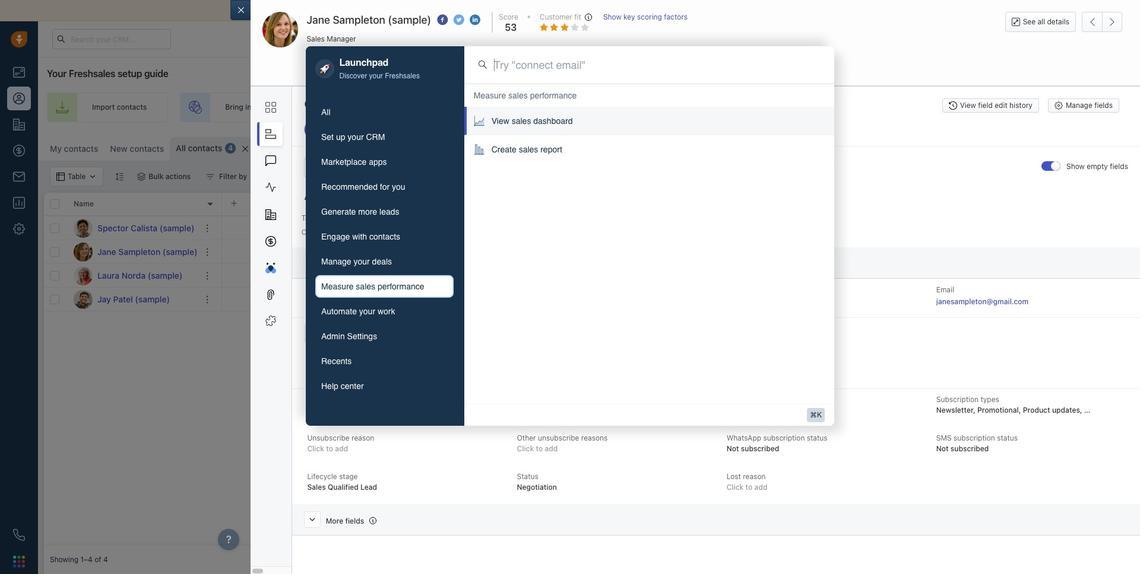 Task type: locate. For each thing, give the bounding box(es) containing it.
contacts down generate more leads button
[[369, 232, 400, 242]]

grid
[[44, 192, 1134, 546]]

2 container_wx8msf4aqz5i3rn1 image from the left
[[206, 173, 214, 181]]

email inside email janesampleton@gmail.com
[[937, 286, 954, 295]]

click down 'unsubscribe'
[[307, 445, 324, 454]]

set for set up your sales pipeline
[[833, 103, 844, 112]]

view left field
[[960, 101, 976, 110]]

up inside button
[[336, 133, 345, 142]]

container_wx8msf4aqz5i3rn1 image for bulk actions "button"
[[137, 173, 146, 181]]

see all details button
[[1005, 12, 1076, 32]]

subscription inside sms subscription status not subscribed
[[954, 434, 995, 443]]

in left 21
[[863, 35, 868, 42]]

(sample) inside "link"
[[160, 223, 194, 233]]

sampleton up laura norda (sample)
[[118, 247, 160, 257]]

contacts inside button
[[369, 232, 400, 242]]

peterson
[[541, 406, 572, 415]]

1 horizontal spatial not
[[937, 445, 949, 454]]

email up janesampleton@gmail.com
[[937, 286, 954, 295]]

customer
[[540, 12, 572, 21]]

2 horizontal spatial import
[[984, 143, 1007, 151]]

0 horizontal spatial up
[[336, 133, 345, 142]]

click down lost
[[727, 484, 744, 493]]

manage
[[1066, 101, 1093, 110], [321, 257, 351, 267]]

1 subscribed from the left
[[741, 445, 779, 454]]

1 horizontal spatial subscription
[[954, 434, 995, 443]]

container_wx8msf4aqz5i3rn1 image for filter by button
[[206, 173, 214, 181]]

team
[[581, 103, 598, 112]]

add
[[330, 228, 343, 237], [335, 406, 348, 415], [335, 445, 348, 454], [545, 445, 558, 454], [755, 484, 768, 493]]

jane sampleton (sample) inside press space to select this row. row
[[97, 247, 197, 257]]

2 press space to select this row. row from the top
[[44, 241, 222, 264]]

show empty fields
[[1067, 162, 1128, 171]]

⌘ inside press-command-k-to-open-and-close element
[[810, 411, 817, 420]]

press space to select this row. row containing jay patel (sample)
[[44, 288, 222, 312]]

subscribed down whatsapp
[[741, 445, 779, 454]]

fields inside button
[[1095, 101, 1113, 110]]

0 vertical spatial create
[[677, 103, 700, 112]]

container_wx8msf4aqz5i3rn1 image left bulk
[[137, 173, 146, 181]]

connect your mailbox link
[[268, 5, 356, 15]]

⌘ o
[[323, 145, 337, 153]]

your left mailbox
[[303, 5, 321, 15]]

1 horizontal spatial basic information
[[388, 125, 446, 134]]

⌘ for ⌘ o
[[323, 145, 330, 153]]

your down launchpad
[[369, 72, 383, 80]]

sms
[[937, 434, 952, 443]]

1 subscription from the left
[[727, 396, 769, 405]]

score 53
[[499, 12, 518, 33]]

4 press space to select this row. row from the top
[[44, 288, 222, 312]]

1 horizontal spatial in
[[863, 35, 868, 42]]

settings
[[347, 332, 377, 342]]

subscription inside subscription status subscribed
[[727, 396, 769, 405]]

(sample) for press space to select this row. row containing jay patel (sample)
[[135, 294, 170, 304]]

tab list containing all
[[315, 101, 454, 398]]

show for show empty fields
[[1067, 162, 1085, 171]]

admin settings button
[[315, 326, 454, 348]]

1 horizontal spatial ⌘
[[810, 411, 817, 420]]

your left team
[[564, 103, 579, 112]]

information
[[408, 125, 446, 134], [346, 260, 386, 269]]

0 horizontal spatial show
[[603, 12, 622, 21]]

email inside button
[[325, 65, 343, 74]]

1 horizontal spatial sampleton
[[333, 14, 385, 26]]

details right see
[[1047, 17, 1070, 26]]

0 horizontal spatial of
[[95, 556, 101, 565]]

2 subscription from the left
[[954, 434, 995, 443]]

press space to select this row. row
[[44, 217, 222, 241], [44, 241, 222, 264], [44, 264, 222, 288], [44, 288, 222, 312]]

import
[[637, 5, 663, 15], [92, 103, 115, 112], [984, 143, 1007, 151]]

container_wx8msf4aqz5i3rn1 image inside filter by button
[[206, 173, 214, 181]]

telephone
[[307, 330, 342, 339]]

1 horizontal spatial of
[[544, 5, 552, 15]]

0 vertical spatial manage
[[1066, 101, 1093, 110]]

row group
[[44, 217, 222, 312], [222, 217, 1134, 312]]

sales for sales manager
[[307, 34, 325, 43]]

reason inside lost reason click to add
[[743, 473, 766, 482]]

1 vertical spatial view
[[492, 116, 509, 126]]

1 horizontal spatial your
[[816, 35, 830, 42]]

1 horizontal spatial leads
[[380, 208, 399, 217]]

1 horizontal spatial manage
[[1066, 101, 1093, 110]]

tags left the generate
[[301, 214, 317, 223]]

types
[[981, 396, 999, 405]]

subscribed inside sms subscription status not subscribed
[[951, 445, 989, 454]]

sampleton up manager
[[333, 14, 385, 26]]

1 press space to select this row. row from the top
[[44, 217, 222, 241]]

subscribed for whatsapp
[[741, 445, 779, 454]]

subscription up subscribed
[[727, 396, 769, 405]]

0 horizontal spatial create
[[492, 145, 517, 154]]

1 vertical spatial sales
[[517, 396, 535, 405]]

view field edit history button
[[942, 99, 1039, 113]]

0 horizontal spatial subscription
[[727, 396, 769, 405]]

not for whatsapp subscription status not subscribed
[[727, 445, 739, 454]]

bring
[[225, 103, 243, 112]]

1 vertical spatial of
[[95, 556, 101, 565]]

click for external id
[[307, 406, 324, 415]]

1 horizontal spatial 4
[[228, 144, 233, 153]]

dialog
[[231, 0, 1140, 575]]

0 vertical spatial basic information
[[388, 125, 446, 134]]

task button
[[530, 59, 569, 80]]

1 vertical spatial all details
[[304, 191, 347, 202]]

add inside lost reason click to add
[[755, 484, 768, 493]]

conversations.
[[578, 5, 635, 15]]

all details up o
[[324, 125, 356, 134]]

0 vertical spatial email
[[325, 65, 343, 74]]

view inside list of options list box
[[492, 116, 509, 126]]

add contact button
[[1071, 137, 1134, 157]]

add down unsubscribe
[[545, 445, 558, 454]]

email
[[554, 5, 575, 15]]

leads right more
[[380, 208, 399, 217]]

all
[[321, 108, 331, 117], [324, 125, 332, 134], [176, 143, 186, 153], [304, 191, 315, 202]]

1 horizontal spatial email
[[937, 286, 954, 295]]

your left work
[[359, 307, 375, 317]]

0 vertical spatial in
[[863, 35, 868, 42]]

jane right j image
[[97, 247, 116, 257]]

0 vertical spatial sales
[[307, 34, 325, 43]]

set inside set up your sales pipeline link
[[833, 103, 844, 112]]

create for create sales sequence
[[677, 103, 700, 112]]

1 horizontal spatial status
[[807, 434, 828, 443]]

view inside button
[[960, 101, 976, 110]]

status
[[771, 396, 792, 405], [807, 434, 828, 443], [997, 434, 1018, 443]]

1 vertical spatial your
[[47, 68, 67, 79]]

⌘
[[323, 145, 330, 153], [810, 411, 817, 420]]

leads up dashboard
[[535, 103, 553, 112]]

all details up the generate
[[304, 191, 347, 202]]

bring in website leads link
[[180, 93, 322, 122]]

jane sampleton (sample) link
[[97, 246, 197, 258]]

subscription left 'types'
[[937, 396, 979, 405]]

improve
[[366, 5, 397, 15]]

to up dashboard
[[555, 103, 562, 112]]

jane sampleton (sample) up manager
[[307, 14, 431, 26]]

1 vertical spatial in
[[245, 103, 251, 112]]

click inside external id click to add
[[307, 406, 324, 415]]

1 horizontal spatial freshsales
[[385, 72, 420, 80]]

Try "connect email" field
[[494, 57, 820, 73]]

measure inside list of options list box
[[474, 91, 506, 100]]

3 press space to select this row. row from the top
[[44, 264, 222, 288]]

tags down the generate more leads
[[345, 228, 360, 237]]

0 vertical spatial import contacts
[[92, 103, 147, 112]]

spector calista (sample) link
[[97, 222, 194, 234]]

basic up the name
[[326, 260, 344, 269]]

create inside list of options list box
[[492, 145, 517, 154]]

reason right lost
[[743, 473, 766, 482]]

1 vertical spatial jane sampleton (sample)
[[97, 247, 197, 257]]

list of options list box
[[464, 84, 834, 164]]

reason for lost reason
[[743, 473, 766, 482]]

(sample) inside 'link'
[[163, 247, 197, 257]]

performance inside list of options list box
[[530, 91, 577, 100]]

0 horizontal spatial ⌘
[[323, 145, 330, 153]]

2 vertical spatial import
[[984, 143, 1007, 151]]

manage your deals
[[321, 257, 392, 267]]

discover
[[339, 72, 367, 80]]

sales inside lifecycle stage sales qualified lead
[[307, 484, 326, 493]]

1 vertical spatial create
[[492, 145, 517, 154]]

click down external
[[307, 406, 324, 415]]

0 horizontal spatial not
[[727, 445, 739, 454]]

1 horizontal spatial import
[[637, 5, 663, 15]]

to down 'unsubscribe'
[[326, 445, 333, 454]]

1 horizontal spatial set
[[833, 103, 844, 112]]

leads
[[282, 103, 300, 112], [535, 103, 553, 112], [380, 208, 399, 217]]

click left engage
[[301, 228, 319, 237]]

score
[[499, 12, 518, 21]]

2 subscription from the left
[[937, 396, 979, 405]]

0 horizontal spatial container_wx8msf4aqz5i3rn1 image
[[137, 173, 146, 181]]

1 horizontal spatial import contacts
[[984, 143, 1039, 151]]

to inside lost reason click to add
[[746, 484, 753, 493]]

laura norda (sample) link
[[97, 270, 183, 282]]

contacts
[[117, 103, 147, 112], [1009, 143, 1039, 151], [188, 143, 222, 153], [64, 144, 98, 154], [130, 144, 164, 154], [369, 232, 400, 242]]

to down the generate
[[321, 228, 328, 237]]

automate your work button
[[315, 301, 454, 323]]

subscription for sms
[[954, 434, 995, 443]]

subscription inside whatsapp subscription status not subscribed
[[763, 434, 805, 443]]

0 vertical spatial jane sampleton (sample)
[[307, 14, 431, 26]]

fields down contact
[[1110, 162, 1128, 171]]

recommended for you button
[[315, 176, 454, 199]]

all right see
[[1038, 17, 1045, 26]]

add down id
[[335, 406, 348, 415]]

cell
[[222, 217, 1134, 240], [222, 241, 1134, 264], [222, 264, 1134, 287], [222, 288, 1134, 311]]

subscribed inside whatsapp subscription status not subscribed
[[741, 445, 779, 454]]

0 vertical spatial reason
[[352, 434, 374, 443]]

help center button
[[315, 376, 454, 398]]

all right scoring
[[665, 5, 674, 15]]

add for unsubscribe
[[335, 445, 348, 454]]

call link
[[356, 59, 392, 80]]

add down 'unsubscribe'
[[335, 445, 348, 454]]

customer fit
[[540, 12, 581, 21]]

1 vertical spatial reason
[[743, 473, 766, 482]]

1 subscription from the left
[[763, 434, 805, 443]]

container_wx8msf4aqz5i3rn1 image left filter
[[206, 173, 214, 181]]

your
[[303, 5, 321, 15], [677, 5, 694, 15], [369, 72, 383, 80], [564, 103, 579, 112], [857, 103, 872, 112], [348, 133, 364, 142], [354, 257, 370, 267], [359, 307, 375, 317]]

0 vertical spatial set
[[833, 103, 844, 112]]

freshsales up all button
[[385, 72, 420, 80]]

click inside other unsubscribe reasons click to add
[[517, 445, 534, 454]]

0 vertical spatial your
[[816, 35, 830, 42]]

sales manager
[[307, 34, 356, 43]]

grid containing spector calista (sample)
[[44, 192, 1134, 546]]

import all your sales data link
[[637, 5, 738, 15]]

measure inside button
[[321, 282, 354, 292]]

1 container_wx8msf4aqz5i3rn1 image from the left
[[137, 173, 146, 181]]

import contacts down setup
[[92, 103, 147, 112]]

status negotiation
[[517, 473, 557, 493]]

0 vertical spatial fields
[[1095, 101, 1113, 110]]

0 horizontal spatial reason
[[352, 434, 374, 443]]

import contacts down add deal
[[984, 143, 1039, 151]]

fields up add contact
[[1095, 101, 1113, 110]]

new contacts
[[110, 144, 164, 154]]

manage up add contact button
[[1066, 101, 1093, 110]]

to inside unsubscribe reason click to add
[[326, 445, 333, 454]]

more
[[358, 208, 377, 217]]

1 horizontal spatial add
[[1087, 143, 1100, 151]]

2 vertical spatial sales
[[307, 484, 326, 493]]

⌘ left o
[[323, 145, 330, 153]]

status inside sms subscription status not subscribed
[[997, 434, 1018, 443]]

0 vertical spatial 4
[[228, 144, 233, 153]]

jane sampleton (sample) inside dialog
[[307, 14, 431, 26]]

show inside 'link'
[[603, 12, 622, 21]]

1 horizontal spatial show
[[1067, 162, 1085, 171]]

not inside whatsapp subscription status not subscribed
[[727, 445, 739, 454]]

create left sequence
[[677, 103, 700, 112]]

1 vertical spatial ⌘
[[810, 411, 817, 420]]

0 vertical spatial view
[[960, 101, 976, 110]]

1 row group from the left
[[44, 217, 222, 312]]

to down external
[[326, 406, 333, 415]]

set for set up your crm
[[321, 133, 334, 142]]

your left crm
[[348, 133, 364, 142]]

reason inside unsubscribe reason click to add
[[352, 434, 374, 443]]

set inside 'set up your crm' button
[[321, 133, 334, 142]]

information down "engage with contacts"
[[346, 260, 386, 269]]

add for external
[[335, 406, 348, 415]]

19266529503
[[307, 361, 356, 370]]

sales up james
[[517, 396, 535, 405]]

1 vertical spatial up
[[336, 133, 345, 142]]

0 horizontal spatial manage
[[321, 257, 351, 267]]

12 more... button
[[260, 141, 317, 157]]

(sample) down laura norda (sample) link
[[135, 294, 170, 304]]

in right bring
[[245, 103, 251, 112]]

import right key
[[637, 5, 663, 15]]

tab list
[[315, 101, 454, 398]]

2 subscribed from the left
[[951, 445, 989, 454]]

subscription for subscription types
[[937, 396, 979, 405]]

jane up sales manager
[[307, 14, 330, 26]]

show left key
[[603, 12, 622, 21]]

name
[[324, 286, 342, 295]]

linkedin circled image
[[470, 14, 481, 26]]

2 vertical spatial jane
[[307, 296, 324, 305]]

1 horizontal spatial subscribed
[[951, 445, 989, 454]]

4 up filter by
[[228, 144, 233, 153]]

0 horizontal spatial all
[[665, 5, 674, 15]]

contacts right new
[[130, 144, 164, 154]]

status for whatsapp
[[807, 434, 828, 443]]

click inside tags click to add tags
[[301, 228, 319, 237]]

subscription right the sms
[[954, 434, 995, 443]]

contacts inside button
[[1009, 143, 1039, 151]]

email down sales manager
[[325, 65, 343, 74]]

measure sales performance heading
[[474, 90, 577, 102], [474, 90, 577, 102]]

import contacts
[[92, 103, 147, 112], [984, 143, 1039, 151]]

1 vertical spatial sampleton
[[118, 247, 160, 257]]

to down other
[[536, 445, 543, 454]]

0 vertical spatial ⌘
[[323, 145, 330, 153]]

import inside button
[[984, 143, 1007, 151]]

freshsales up import contacts link in the top left of the page
[[69, 68, 115, 79]]

k
[[817, 411, 822, 420]]

0 horizontal spatial tags
[[301, 214, 317, 223]]

0 vertical spatial of
[[544, 5, 552, 15]]

1 horizontal spatial up
[[846, 103, 855, 112]]

tags
[[301, 214, 317, 223], [345, 228, 360, 237]]

not down whatsapp
[[727, 445, 739, 454]]

reason for unsubscribe reason
[[352, 434, 374, 443]]

unsubscribe
[[307, 434, 350, 443]]

route
[[513, 103, 533, 112]]

0 vertical spatial show
[[603, 12, 622, 21]]

l image
[[74, 266, 93, 285]]

manage inside button
[[321, 257, 351, 267]]

(sample) left facebook circled image
[[388, 14, 431, 26]]

1 vertical spatial add
[[1087, 143, 1100, 151]]

sales owner james peterson
[[517, 396, 572, 415]]

key
[[624, 12, 635, 21]]

1 not from the left
[[727, 445, 739, 454]]

basic
[[388, 125, 406, 134], [326, 260, 344, 269]]

sales down the lifecycle
[[307, 484, 326, 493]]

1 vertical spatial jane
[[97, 247, 116, 257]]

1 horizontal spatial all
[[1038, 17, 1045, 26]]

to down whatsapp
[[746, 484, 753, 493]]

(sample) down jane sampleton (sample) 'link'
[[148, 271, 183, 281]]

details
[[1047, 17, 1070, 26], [346, 98, 378, 110], [334, 125, 356, 134], [318, 191, 347, 202]]

measure
[[474, 91, 506, 100], [474, 91, 506, 100], [321, 282, 354, 292]]

0 horizontal spatial view
[[492, 116, 509, 126]]

view up create sales report
[[492, 116, 509, 126]]

(sample) right calista
[[160, 223, 194, 233]]

information down all button
[[408, 125, 446, 134]]

container_wx8msf4aqz5i3rn1 image inside bulk actions "button"
[[137, 173, 146, 181]]

contacts down deal
[[1009, 143, 1039, 151]]

unsubscribe reason click to add
[[307, 434, 374, 454]]

click inside unsubscribe reason click to add
[[307, 445, 324, 454]]

click for unsubscribe reason
[[307, 445, 324, 454]]

add inside other unsubscribe reasons click to add
[[545, 445, 558, 454]]

sync
[[524, 5, 542, 15]]

manage inside button
[[1066, 101, 1093, 110]]

0 vertical spatial add
[[1000, 103, 1013, 112]]

see
[[1023, 17, 1036, 26]]

contacts right my
[[64, 144, 98, 154]]

add for add deal
[[1000, 103, 1013, 112]]

(sample) inside dialog
[[388, 14, 431, 26]]

twitter circled image
[[454, 14, 464, 26]]

0 horizontal spatial information
[[346, 260, 386, 269]]

jane inside first name jane
[[307, 296, 324, 305]]

1 vertical spatial email
[[937, 286, 954, 295]]

0 horizontal spatial subscription
[[763, 434, 805, 443]]

of right 1–4
[[95, 556, 101, 565]]

subscription right whatsapp
[[763, 434, 805, 443]]

help center
[[321, 382, 364, 392]]

add inside button
[[1087, 143, 1100, 151]]

0 vertical spatial import
[[637, 5, 663, 15]]

id
[[337, 396, 344, 405]]

(sample) down spector calista (sample) "link"
[[163, 247, 197, 257]]

container_wx8msf4aqz5i3rn1 image
[[137, 173, 146, 181], [206, 173, 214, 181]]

view field edit history
[[960, 101, 1033, 110]]

not down the sms
[[937, 445, 949, 454]]

up left pipeline
[[846, 103, 855, 112]]

0 horizontal spatial import
[[92, 103, 115, 112]]

click down other
[[517, 445, 534, 454]]

click inside lost reason click to add
[[727, 484, 744, 493]]

1 vertical spatial 4
[[103, 556, 108, 565]]

import contacts inside button
[[984, 143, 1039, 151]]

basic information down with at the left top of the page
[[326, 260, 386, 269]]

of right sync
[[544, 5, 552, 15]]

to inside other unsubscribe reasons click to add
[[536, 445, 543, 454]]

1 horizontal spatial jane sampleton (sample)
[[307, 14, 431, 26]]

1 vertical spatial tags
[[345, 228, 360, 237]]

to
[[356, 5, 364, 15], [555, 103, 562, 112], [321, 228, 328, 237], [326, 406, 333, 415], [326, 445, 333, 454], [536, 445, 543, 454], [746, 484, 753, 493]]

ends
[[846, 35, 861, 42]]

1 vertical spatial set
[[321, 133, 334, 142]]

leads right website
[[282, 103, 300, 112]]

add inside external id click to add
[[335, 406, 348, 415]]

freshsales inside launchpad discover your freshsales
[[385, 72, 420, 80]]

1 horizontal spatial subscription
[[937, 396, 979, 405]]

add down whatsapp subscription status not subscribed
[[755, 484, 768, 493]]

basic down all button
[[388, 125, 406, 134]]

report
[[541, 145, 562, 154]]

(sample) for press space to select this row. row containing laura norda (sample)
[[148, 271, 183, 281]]

add inside unsubscribe reason click to add
[[335, 445, 348, 454]]

1 horizontal spatial reason
[[743, 473, 766, 482]]

reason right 'unsubscribe'
[[352, 434, 374, 443]]

1 horizontal spatial container_wx8msf4aqz5i3rn1 image
[[206, 173, 214, 181]]

basic information down all button
[[388, 125, 446, 134]]

add for add contact
[[1087, 143, 1100, 151]]

sales inside sales owner james peterson
[[517, 396, 535, 405]]

recents
[[321, 357, 352, 367]]

1 horizontal spatial basic
[[388, 125, 406, 134]]

not inside sms subscription status not subscribed
[[937, 445, 949, 454]]

engage with contacts button
[[315, 226, 454, 248]]

1 cell from the top
[[222, 217, 1134, 240]]

create sales sequence link
[[631, 93, 776, 122]]

import down add deal link
[[984, 143, 1007, 151]]

jane down first
[[307, 296, 324, 305]]

1 vertical spatial information
[[346, 260, 386, 269]]

0 vertical spatial all details
[[324, 125, 356, 134]]

21
[[870, 35, 877, 42]]

1 vertical spatial show
[[1067, 162, 1085, 171]]

0 vertical spatial basic
[[388, 125, 406, 134]]

show left empty
[[1067, 162, 1085, 171]]

admin
[[321, 332, 345, 342]]

status inside whatsapp subscription status not subscribed
[[807, 434, 828, 443]]

2 not from the left
[[937, 445, 949, 454]]

2 horizontal spatial status
[[997, 434, 1018, 443]]

view for view sales dashboard
[[492, 116, 509, 126]]

j image
[[74, 243, 93, 262]]

0 horizontal spatial your
[[47, 68, 67, 79]]

4 right 1–4
[[103, 556, 108, 565]]

⌘ up whatsapp subscription status not subscribed
[[810, 411, 817, 420]]

0 horizontal spatial status
[[771, 396, 792, 405]]

create up search fields text field at the top
[[492, 145, 517, 154]]

all inside button
[[321, 108, 331, 117]]

subscribed
[[727, 406, 766, 415]]

up up o
[[336, 133, 345, 142]]



Task type: describe. For each thing, give the bounding box(es) containing it.
showing 1–4 of 4
[[50, 556, 108, 565]]

lifecycle stage sales qualified lead
[[307, 473, 377, 493]]

0 vertical spatial all
[[665, 5, 674, 15]]

o
[[332, 145, 337, 153]]

your inside launchpad discover your freshsales
[[369, 72, 383, 80]]

manage for manage your deals
[[321, 257, 351, 267]]

jay patel (sample)
[[97, 294, 170, 304]]

0 horizontal spatial leads
[[282, 103, 300, 112]]

email button
[[307, 59, 350, 80]]

contacts down setup
[[117, 103, 147, 112]]

center
[[341, 382, 364, 392]]

add for lost
[[755, 484, 768, 493]]

deals
[[372, 257, 392, 267]]

import contacts button
[[968, 137, 1044, 157]]

email janesampleton@gmail.com
[[937, 286, 1029, 307]]

details down discover
[[346, 98, 378, 110]]

Search your CRM... text field
[[52, 29, 171, 49]]

name row
[[44, 193, 222, 217]]

generate more leads
[[321, 208, 399, 217]]

filter by button
[[198, 167, 255, 187]]

2 cell from the top
[[222, 241, 1134, 264]]

53
[[505, 22, 517, 33]]

empty
[[1087, 162, 1108, 171]]

subscribed for sms
[[951, 445, 989, 454]]

2 row group from the left
[[222, 217, 1134, 312]]

my contacts
[[50, 144, 98, 154]]

with
[[352, 232, 367, 242]]

your for your trial ends in 21 days
[[816, 35, 830, 42]]

manage for manage fields
[[1066, 101, 1093, 110]]

bulk actions button
[[130, 167, 198, 187]]

lost
[[727, 473, 741, 482]]

external
[[307, 396, 335, 405]]

leads inside button
[[380, 208, 399, 217]]

measure sales performance button
[[315, 276, 454, 298]]

crm
[[366, 133, 385, 142]]

performance inside button
[[378, 282, 424, 292]]

negotiation
[[517, 484, 557, 493]]

4 cell from the top
[[222, 288, 1134, 311]]

import for import contacts link in the top left of the page
[[92, 103, 115, 112]]

route leads to your team link
[[467, 93, 620, 122]]

deliverability
[[400, 5, 450, 15]]

view for view field edit history
[[960, 101, 976, 110]]

import for import contacts button on the top right of the page
[[984, 143, 1007, 151]]

pipeline
[[894, 103, 921, 112]]

status for sms
[[997, 434, 1018, 443]]

0 horizontal spatial basic information
[[326, 260, 386, 269]]

Search fields text field
[[304, 158, 716, 178]]

numbers
[[344, 330, 373, 339]]

0 horizontal spatial basic
[[326, 260, 344, 269]]

0 horizontal spatial freshsales
[[69, 68, 115, 79]]

press space to select this row. row containing jane sampleton (sample)
[[44, 241, 222, 264]]

launchpad discover your freshsales
[[339, 58, 420, 80]]

and
[[452, 5, 467, 15]]

0 vertical spatial jane
[[307, 14, 330, 26]]

to inside tags click to add tags
[[321, 228, 328, 237]]

phone element
[[7, 524, 31, 548]]

0 vertical spatial tags
[[301, 214, 317, 223]]

lost reason click to add
[[727, 473, 768, 493]]

unsubscribe
[[538, 434, 579, 443]]

task
[[547, 65, 563, 74]]

2 horizontal spatial leads
[[535, 103, 553, 112]]

janesampleton@gmail.com
[[937, 298, 1029, 307]]

field
[[978, 101, 993, 110]]

⌘ for ⌘ k
[[810, 411, 817, 420]]

set up your crm
[[321, 133, 385, 142]]

(sample) for press space to select this row. row containing spector calista (sample)
[[160, 223, 194, 233]]

my
[[50, 144, 62, 154]]

details inside see all details 'button'
[[1047, 17, 1070, 26]]

bulk
[[149, 172, 164, 181]]

53 button
[[502, 22, 517, 33]]

row group containing spector calista (sample)
[[44, 217, 222, 312]]

email for email janesampleton@gmail.com
[[937, 286, 954, 295]]

to right mailbox
[[356, 5, 364, 15]]

close image
[[1123, 8, 1128, 14]]

measure sales performance inside list of options list box
[[474, 91, 577, 100]]

mobile
[[307, 351, 330, 359]]

owner
[[537, 396, 558, 405]]

12
[[276, 144, 284, 153]]

measure sales performance heading inside list of options list box
[[474, 90, 577, 102]]

add inside tags click to add tags
[[330, 228, 343, 237]]

manage your deals button
[[315, 251, 454, 273]]

up for set up your crm
[[336, 133, 345, 142]]

janesampleton@gmail.com link
[[937, 296, 1029, 308]]

(sample) for press space to select this row. row containing jane sampleton (sample)
[[163, 247, 197, 257]]

laura
[[97, 271, 119, 281]]

0 horizontal spatial 4
[[103, 556, 108, 565]]

filter by
[[219, 172, 247, 181]]

sampleton inside 'link'
[[118, 247, 160, 257]]

j image
[[74, 290, 93, 309]]

details up the generate
[[318, 191, 347, 202]]

lifecycle
[[307, 473, 337, 482]]

measure sales performance inside button
[[321, 282, 424, 292]]

1 horizontal spatial information
[[408, 125, 446, 134]]

connect
[[268, 5, 301, 15]]

your right scoring
[[677, 5, 694, 15]]

for
[[380, 183, 390, 192]]

all inside 'button'
[[1038, 17, 1045, 26]]

contact details
[[304, 98, 378, 110]]

recents button
[[315, 351, 454, 373]]

note button
[[483, 59, 524, 80]]

mobile 19266529503
[[307, 351, 356, 370]]

your left pipeline
[[857, 103, 872, 112]]

freshworks switcher image
[[13, 556, 25, 568]]

dashboard
[[534, 116, 573, 126]]

your trial ends in 21 days
[[816, 35, 893, 42]]

12 more...
[[276, 144, 310, 153]]

import contacts link
[[47, 93, 168, 122]]

0 vertical spatial sampleton
[[333, 14, 385, 26]]

press-command-k-to-open-and-close element
[[807, 409, 825, 423]]

all button
[[315, 101, 454, 124]]

not for sms subscription status not subscribed
[[937, 445, 949, 454]]

laura norda (sample)
[[97, 271, 183, 281]]

1 vertical spatial fields
[[1110, 162, 1128, 171]]

sequence
[[721, 103, 755, 112]]

container_wx8msf4aqz5i3rn1 image
[[887, 143, 895, 151]]

sales for sales owner james peterson
[[517, 396, 535, 405]]

subscription for subscription status subscribed
[[727, 396, 769, 405]]

0 horizontal spatial in
[[245, 103, 251, 112]]

press space to select this row. row containing spector calista (sample)
[[44, 217, 222, 241]]

scoring
[[637, 12, 662, 21]]

your for your freshsales setup guide
[[47, 68, 67, 79]]

status
[[517, 473, 539, 482]]

first name jane
[[307, 286, 342, 305]]

details up o
[[334, 125, 356, 134]]

filter
[[219, 172, 237, 181]]

set up your sales pipeline
[[833, 103, 921, 112]]

subscription for whatsapp
[[763, 434, 805, 443]]

your inside button
[[348, 133, 364, 142]]

subscription types
[[937, 396, 999, 405]]

jane inside 'link'
[[97, 247, 116, 257]]

facebook circled image
[[437, 14, 448, 26]]

s image
[[74, 219, 93, 238]]

table
[[937, 143, 954, 151]]

manager
[[327, 34, 356, 43]]

create for create sales report
[[492, 145, 517, 154]]

import contacts for import contacts link in the top left of the page
[[92, 103, 147, 112]]

import contacts group
[[968, 137, 1065, 157]]

set up your crm button
[[315, 126, 454, 149]]

4 inside all contacts 4
[[228, 144, 233, 153]]

reasons
[[581, 434, 608, 443]]

sales inside button
[[356, 282, 375, 292]]

calista
[[131, 223, 157, 233]]

show for show key scoring factors
[[603, 12, 622, 21]]

bulk actions
[[149, 172, 191, 181]]

data
[[719, 5, 736, 15]]

contacts up filter by button
[[188, 143, 222, 153]]

3 cell from the top
[[222, 264, 1134, 287]]

press space to select this row. row containing laura norda (sample)
[[44, 264, 222, 288]]

marketplace apps button
[[315, 151, 454, 174]]

click for lost reason
[[727, 484, 744, 493]]

whatsapp
[[727, 434, 761, 443]]

work
[[378, 307, 395, 317]]

status inside subscription status subscribed
[[771, 396, 792, 405]]

phone image
[[13, 530, 25, 542]]

connect your mailbox to improve deliverability and enable 2-way sync of email conversations. import all your sales data
[[268, 5, 736, 15]]

automate your work
[[321, 307, 395, 317]]

note
[[501, 65, 517, 74]]

first
[[307, 286, 322, 295]]

contact
[[304, 98, 343, 110]]

up for set up your sales pipeline
[[846, 103, 855, 112]]

import contacts for import contacts button on the top right of the page
[[984, 143, 1039, 151]]

engage with contacts
[[321, 232, 400, 242]]

norda
[[122, 271, 146, 281]]

your left deals
[[354, 257, 370, 267]]

dialog containing jane sampleton (sample)
[[231, 0, 1140, 575]]

whatsapp subscription status not subscribed
[[727, 434, 828, 454]]

email for email
[[325, 65, 343, 74]]

jay patel (sample) link
[[97, 294, 170, 306]]

spector calista (sample)
[[97, 223, 194, 233]]

to inside external id click to add
[[326, 406, 333, 415]]

sms subscription status not subscribed
[[937, 434, 1018, 454]]

engage
[[321, 232, 350, 242]]



Task type: vqa. For each thing, say whether or not it's contained in the screenshot.


